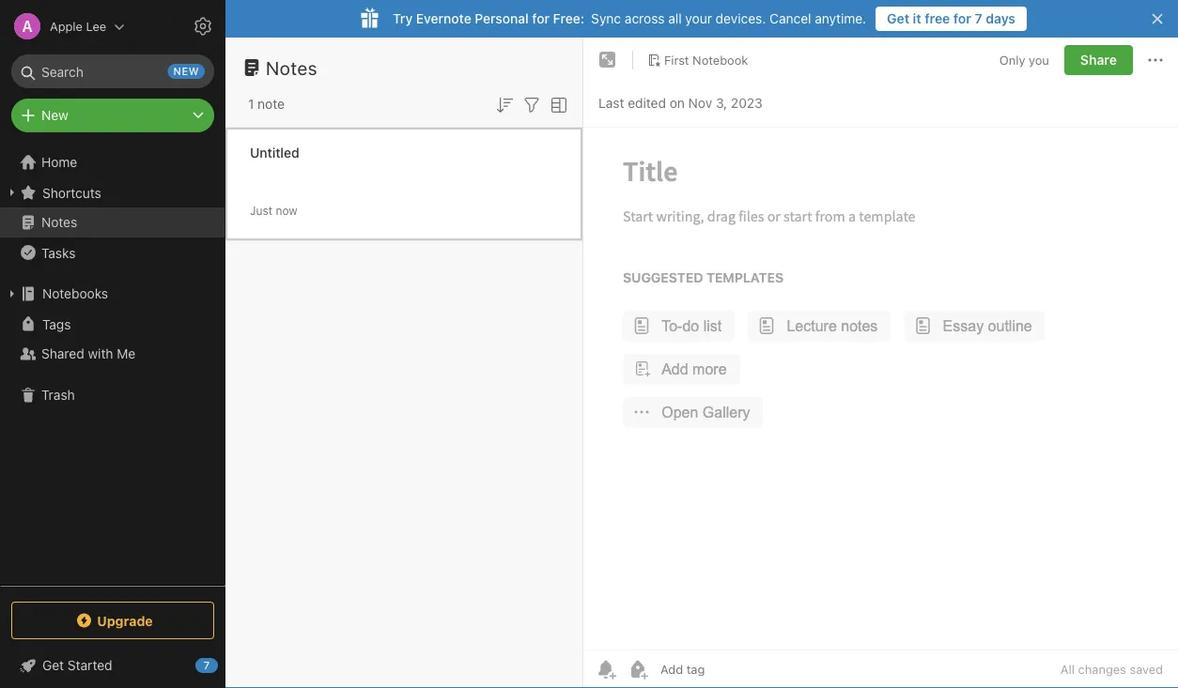 Task type: locate. For each thing, give the bounding box(es) containing it.
7
[[975, 11, 982, 26], [204, 660, 210, 672]]

add tag image
[[627, 659, 649, 681]]

7 inside help and learning task checklist field
[[204, 660, 210, 672]]

home link
[[0, 147, 225, 178]]

0 horizontal spatial 7
[[204, 660, 210, 672]]

2023
[[731, 95, 763, 111]]

lee
[[86, 19, 106, 33]]

for right free
[[953, 11, 971, 26]]

notebook
[[693, 53, 748, 67]]

notebooks
[[42, 286, 108, 302]]

get it free for 7 days button
[[876, 7, 1027, 31]]

get left started
[[42, 658, 64, 674]]

shared
[[41, 346, 84, 362]]

0 vertical spatial notes
[[266, 56, 318, 78]]

1 horizontal spatial notes
[[266, 56, 318, 78]]

tree
[[0, 147, 225, 585]]

1 horizontal spatial for
[[953, 11, 971, 26]]

nov
[[688, 95, 712, 111]]

it
[[913, 11, 921, 26]]

now
[[276, 204, 297, 217]]

me
[[117, 346, 136, 362]]

just now
[[250, 204, 297, 217]]

sync
[[591, 11, 621, 26]]

notes up tasks
[[41, 215, 77, 230]]

notes up note
[[266, 56, 318, 78]]

new button
[[11, 99, 214, 132]]

1 horizontal spatial get
[[887, 11, 909, 26]]

tags button
[[0, 309, 225, 339]]

get
[[887, 11, 909, 26], [42, 658, 64, 674]]

1 for from the left
[[532, 11, 550, 26]]

1 vertical spatial notes
[[41, 215, 77, 230]]

get inside button
[[887, 11, 909, 26]]

1 vertical spatial 7
[[204, 660, 210, 672]]

your
[[685, 11, 712, 26]]

tasks button
[[0, 238, 225, 268]]

all changes saved
[[1061, 663, 1163, 677]]

apple
[[50, 19, 83, 33]]

get inside help and learning task checklist field
[[42, 658, 64, 674]]

trash link
[[0, 380, 225, 411]]

for
[[532, 11, 550, 26], [953, 11, 971, 26]]

settings image
[[192, 15, 214, 38]]

just
[[250, 204, 272, 217]]

get for get started
[[42, 658, 64, 674]]

get left it
[[887, 11, 909, 26]]

7 left days
[[975, 11, 982, 26]]

all
[[668, 11, 682, 26]]

7 left click to collapse icon in the left of the page
[[204, 660, 210, 672]]

share
[[1080, 52, 1117, 68]]

started
[[68, 658, 112, 674]]

0 vertical spatial 7
[[975, 11, 982, 26]]

home
[[41, 155, 77, 170]]

new search field
[[24, 54, 205, 88]]

notes inside tree
[[41, 215, 77, 230]]

you
[[1029, 53, 1049, 67]]

shared with me link
[[0, 339, 225, 369]]

1 vertical spatial get
[[42, 658, 64, 674]]

More actions field
[[1144, 45, 1167, 75]]

0 vertical spatial get
[[887, 11, 909, 26]]

anytime.
[[815, 11, 866, 26]]

2 for from the left
[[953, 11, 971, 26]]

for left free:
[[532, 11, 550, 26]]

1 horizontal spatial 7
[[975, 11, 982, 26]]

add a reminder image
[[595, 659, 617, 681]]

for inside button
[[953, 11, 971, 26]]

new
[[41, 108, 68, 123]]

untitled
[[250, 145, 299, 161]]

add filters image
[[520, 94, 543, 116]]

changes
[[1078, 663, 1126, 677]]

get started
[[42, 658, 112, 674]]

notes
[[266, 56, 318, 78], [41, 215, 77, 230]]

0 horizontal spatial notes
[[41, 215, 77, 230]]

for for free:
[[532, 11, 550, 26]]

first notebook button
[[641, 47, 755, 73]]

0 horizontal spatial get
[[42, 658, 64, 674]]

View options field
[[543, 92, 570, 116]]

for for 7
[[953, 11, 971, 26]]

tags
[[42, 316, 71, 332]]

0 horizontal spatial for
[[532, 11, 550, 26]]



Task type: vqa. For each thing, say whether or not it's contained in the screenshot.
Notes 'link'
yes



Task type: describe. For each thing, give the bounding box(es) containing it.
across
[[625, 11, 665, 26]]

all
[[1061, 663, 1075, 677]]

7 inside button
[[975, 11, 982, 26]]

Add filters field
[[520, 92, 543, 116]]

Help and Learning task checklist field
[[0, 651, 225, 681]]

expand notebooks image
[[5, 287, 20, 302]]

saved
[[1130, 663, 1163, 677]]

upgrade
[[97, 613, 153, 629]]

Add tag field
[[659, 662, 800, 678]]

only
[[999, 53, 1025, 67]]

with
[[88, 346, 113, 362]]

Sort options field
[[493, 92, 516, 116]]

first
[[664, 53, 689, 67]]

apple lee
[[50, 19, 106, 33]]

3,
[[716, 95, 727, 111]]

notebooks link
[[0, 279, 225, 309]]

shortcuts button
[[0, 178, 225, 208]]

1 note
[[248, 96, 285, 112]]

more actions image
[[1144, 49, 1167, 71]]

only you
[[999, 53, 1049, 67]]

first notebook
[[664, 53, 748, 67]]

new
[[173, 65, 199, 78]]

personal
[[475, 11, 529, 26]]

Note Editor text field
[[583, 128, 1178, 650]]

cancel
[[770, 11, 811, 26]]

share button
[[1064, 45, 1133, 75]]

free:
[[553, 11, 585, 26]]

try
[[393, 11, 413, 26]]

Account field
[[0, 8, 125, 45]]

shared with me
[[41, 346, 136, 362]]

notes link
[[0, 208, 225, 238]]

note
[[258, 96, 285, 112]]

last edited on nov 3, 2023
[[598, 95, 763, 111]]

note list element
[[225, 38, 583, 689]]

tasks
[[41, 245, 76, 260]]

note window element
[[583, 38, 1178, 689]]

upgrade button
[[11, 602, 214, 640]]

get it free for 7 days
[[887, 11, 1016, 26]]

1
[[248, 96, 254, 112]]

shortcuts
[[42, 185, 101, 200]]

free
[[925, 11, 950, 26]]

devices.
[[716, 11, 766, 26]]

tree containing home
[[0, 147, 225, 585]]

try evernote personal for free: sync across all your devices. cancel anytime.
[[393, 11, 866, 26]]

click to collapse image
[[218, 654, 233, 676]]

last
[[598, 95, 624, 111]]

trash
[[41, 388, 75, 403]]

expand note image
[[597, 49, 619, 71]]

edited
[[628, 95, 666, 111]]

days
[[986, 11, 1016, 26]]

get for get it free for 7 days
[[887, 11, 909, 26]]

on
[[670, 95, 685, 111]]

notes inside note list element
[[266, 56, 318, 78]]

Search text field
[[24, 54, 201, 88]]

evernote
[[416, 11, 471, 26]]



